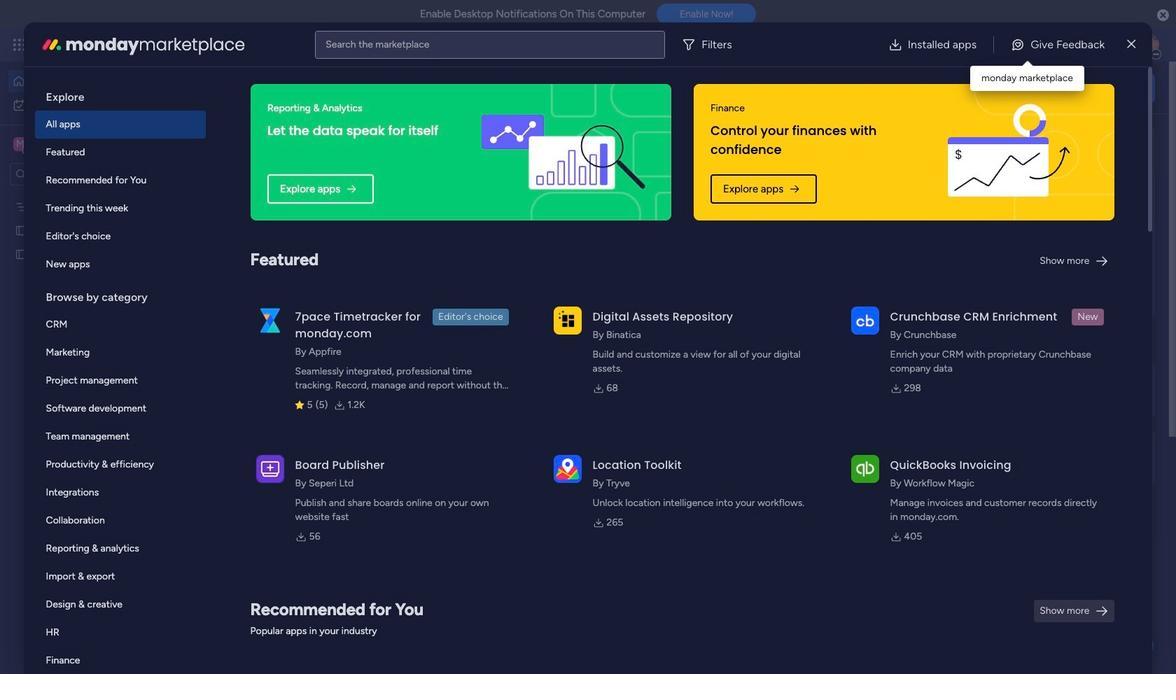 Task type: describe. For each thing, give the bounding box(es) containing it.
1 component image from the left
[[463, 306, 475, 318]]

2 public board image from the top
[[15, 247, 28, 260]]

1 image
[[969, 29, 981, 44]]

terry turtle image
[[249, 603, 277, 631]]

1 public board image from the top
[[15, 223, 28, 237]]

quick search results list box
[[216, 159, 911, 516]]

public board image
[[234, 455, 249, 470]]

notifications image
[[928, 38, 942, 52]]

1 horizontal spatial monday marketplace image
[[1020, 38, 1034, 52]]

workspace selection element
[[13, 136, 117, 154]]

help image
[[1085, 38, 1099, 52]]

help center element
[[945, 429, 1155, 485]]

v2 user feedback image
[[956, 80, 967, 96]]

dapulse x slim image
[[1127, 36, 1136, 53]]

templates image image
[[958, 134, 1142, 230]]

see plans image
[[232, 37, 245, 53]]

dapulse close image
[[1157, 8, 1169, 22]]

james peterson image
[[1137, 34, 1159, 56]]



Task type: locate. For each thing, give the bounding box(es) containing it.
0 vertical spatial heading
[[35, 78, 206, 111]]

0 horizontal spatial monday marketplace image
[[40, 33, 63, 56]]

option
[[8, 70, 170, 92], [8, 94, 170, 116], [35, 111, 206, 139], [35, 139, 206, 167], [35, 167, 206, 195], [0, 194, 179, 196], [35, 195, 206, 223], [35, 223, 206, 251], [35, 251, 206, 279], [35, 311, 206, 339], [35, 339, 206, 367], [35, 367, 206, 395], [35, 395, 206, 423], [35, 423, 206, 451], [35, 451, 206, 479], [35, 479, 206, 507], [35, 507, 206, 535], [35, 535, 206, 563], [35, 563, 206, 591], [35, 591, 206, 619], [35, 619, 206, 647], [35, 647, 206, 674]]

v2 bolt switch image
[[1066, 80, 1074, 96]]

monday marketplace image right invite members "image"
[[1020, 38, 1034, 52]]

component image
[[234, 477, 246, 490]]

monday marketplace image
[[40, 33, 63, 56], [1020, 38, 1034, 52]]

select product image
[[13, 38, 27, 52]]

0 horizontal spatial component image
[[463, 306, 475, 318]]

public board image
[[15, 223, 28, 237], [15, 247, 28, 260]]

update feed image
[[958, 38, 972, 52]]

0 horizontal spatial banner logo image
[[473, 84, 655, 221]]

app logo image
[[256, 306, 284, 334], [553, 306, 581, 334], [851, 306, 879, 334], [256, 455, 284, 483], [553, 455, 581, 483], [851, 455, 879, 483]]

workspace image
[[13, 137, 27, 152]]

component image
[[463, 306, 475, 318], [692, 306, 704, 318]]

1 vertical spatial public board image
[[15, 247, 28, 260]]

invite members image
[[989, 38, 1003, 52]]

1 horizontal spatial component image
[[692, 306, 704, 318]]

2 component image from the left
[[692, 306, 704, 318]]

1 banner logo image from the left
[[473, 84, 655, 221]]

search everything image
[[1054, 38, 1068, 52]]

1 horizontal spatial banner logo image
[[916, 84, 1098, 221]]

1 heading from the top
[[35, 78, 206, 111]]

0 vertical spatial public board image
[[15, 223, 28, 237]]

Search in workspace field
[[29, 166, 117, 182]]

banner logo image
[[473, 84, 655, 221], [916, 84, 1098, 221]]

2 banner logo image from the left
[[916, 84, 1098, 221]]

1 vertical spatial heading
[[35, 279, 206, 311]]

monday marketplace image right select product image
[[40, 33, 63, 56]]

heading
[[35, 78, 206, 111], [35, 279, 206, 311]]

2 heading from the top
[[35, 279, 206, 311]]

list box
[[35, 78, 206, 674], [0, 191, 179, 455]]



Task type: vqa. For each thing, say whether or not it's contained in the screenshot.
6th column header from the right
no



